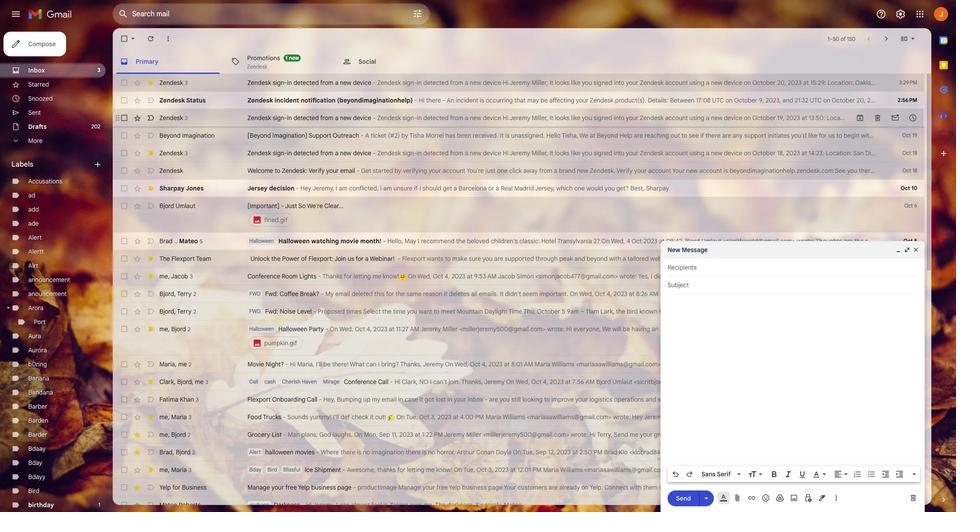 Task type: locate. For each thing, give the bounding box(es) containing it.
location: up see
[[826, 149, 852, 157]]

11,
[[392, 431, 398, 439]]

2023 right 19,
[[786, 114, 800, 122]]

alrt link
[[28, 262, 38, 270]]

anouncement link
[[28, 290, 67, 298]]

just inside [important] - just so we're clear... link
[[285, 202, 297, 210]]

banana
[[28, 375, 49, 383]]

sign- up imagination]
[[273, 114, 287, 122]]

[important] - just so we're clear...
[[248, 202, 344, 210]]

toolbar
[[852, 114, 922, 122]]

16 row from the top
[[113, 374, 925, 391]]

bulleted list ‪(⌘⇧8)‬ image
[[867, 471, 876, 479]]

party
[[309, 326, 324, 334]]

1 vertical spatial looks
[[555, 114, 570, 122]]

your up best,
[[635, 167, 647, 175]]

0 horizontal spatial business
[[311, 484, 336, 492]]

are right help
[[634, 132, 643, 140]]

2 vertical spatial using
[[690, 149, 705, 157]]

arora link
[[28, 304, 44, 312]]

23 row from the top
[[113, 497, 925, 513]]

detected down notification
[[294, 114, 319, 122]]

detected up zendesk: on the left top of the page
[[294, 149, 319, 157]]

3 looks from the top
[[555, 149, 570, 157]]

terry for fwd: coffee break?
[[177, 290, 192, 298]]

alert inside labels navigation
[[28, 234, 42, 242]]

cherish
[[282, 379, 301, 386]]

4, up deletes
[[445, 273, 450, 281]]

3 miller, from the top
[[532, 149, 548, 157]]

me up me.
[[426, 467, 435, 475]]

7 row from the top
[[113, 180, 925, 197]]

mateo
[[179, 237, 198, 245], [159, 502, 177, 510], [504, 502, 522, 510]]

letting up deleted
[[354, 273, 371, 281]]

4 row from the top
[[113, 127, 925, 145]]

using for 18,
[[690, 149, 705, 157]]

no left horror.
[[428, 449, 435, 457]]

hey,
[[323, 396, 335, 404]]

indent less ‪(⌘[)‬ image
[[882, 471, 890, 479]]

to left begin on the top right
[[837, 132, 843, 140]]

arora
[[28, 304, 44, 312]]

maria
[[159, 361, 175, 369], [535, 361, 551, 369], [171, 413, 187, 421], [486, 414, 501, 422], [171, 466, 187, 474], [543, 467, 559, 475]]

1 horizontal spatial am
[[383, 185, 392, 193]]

the down the guys
[[725, 467, 735, 475]]

0 vertical spatial miller
[[779, 273, 794, 281]]

main menu image
[[11, 9, 21, 19]]

1 me , maria 3 from the top
[[159, 413, 192, 421]]

2 oct 18 from the top
[[903, 167, 918, 174]]

barcelona
[[459, 185, 487, 193]]

fwd inside fwd fwd: noise level - proposed times select the time you want to meet mountain daylight time thu, october 5 9am – 11am lark, the bird known to be a compartmental disaster by the fda, has made off with the auxiliary reactor
[[249, 308, 261, 315]]

2 business from the left
[[462, 484, 487, 492]]

into down help
[[614, 149, 625, 157]]

through
[[536, 255, 558, 263]]

22 row from the top
[[113, 479, 925, 497]]

thanks, left "jer"
[[689, 431, 710, 439]]

2 horizontal spatial tue,
[[523, 449, 535, 457]]

1 horizontal spatial yelp
[[298, 484, 310, 492]]

looks for zendesk sign-in detected from a new device hi jeremy miller, it looks like you signed into your zendesk account using a new device on october 18, 2023 at 14:23: location: san diego, ca, united states
[[555, 149, 570, 157]]

conference down unlock
[[248, 273, 280, 281]]

3 row from the top
[[113, 109, 933, 127]]

made
[[794, 308, 810, 316]]

1 horizontal spatial one
[[575, 185, 585, 193]]

halloween
[[265, 449, 294, 457], [808, 449, 837, 457]]

zone
[[794, 414, 808, 422]]

ad
[[28, 192, 35, 200]]

at left the 8:26
[[629, 290, 635, 298]]

cell for 19th row
[[893, 431, 925, 440]]

refresh image
[[146, 34, 155, 43]]

Subject field
[[668, 281, 918, 290]]

miller down meet
[[443, 326, 458, 334]]

1 oct 4 from the top
[[905, 256, 918, 262]]

0 vertical spatial fwd
[[249, 291, 261, 297]]

be right will
[[623, 326, 630, 334]]

formatting options toolbar
[[668, 467, 921, 483]]

thanks right arrived,
[[816, 467, 835, 475]]

more formatting options image
[[910, 471, 919, 479]]

0 horizontal spatial us
[[348, 255, 354, 263]]

initiates
[[768, 132, 790, 140]]

1 zendesk 3 from the top
[[159, 79, 188, 87]]

new
[[668, 246, 681, 254]]

williams up already on the bottom right of page
[[560, 467, 583, 475]]

productimage
[[358, 484, 397, 492]]

oct 4 for thanks for letting me know!
[[905, 273, 918, 280]]

miller inside cell
[[443, 326, 458, 334]]

1 vertical spatial terry
[[177, 308, 192, 316]]

sign- down promotions, one new message, tab at the top left of the page
[[273, 79, 287, 87]]

1 thanks from the left
[[377, 467, 396, 475]]

1 horizontal spatial us
[[829, 132, 835, 140]]

row containing clark
[[113, 374, 925, 391]]

2 looking from the left
[[775, 396, 795, 404]]

maria up 'clark'
[[159, 361, 175, 369]]

1 vertical spatial if
[[414, 185, 418, 193]]

1 horizontal spatial 20,
[[857, 96, 866, 104]]

0 vertical spatial send
[[614, 431, 628, 439]]

on
[[744, 79, 751, 87], [726, 96, 733, 104], [824, 96, 831, 104], [744, 114, 751, 122], [744, 149, 751, 157], [725, 326, 732, 334], [582, 484, 589, 492]]

1 vertical spatial ideas
[[908, 378, 923, 386]]

0 horizontal spatial can
[[339, 502, 350, 510]]

miller, for zendesk sign-in detected from a new device hi jeremy miller, it looks like you signed into your zendesk account using a new device on october 18, 2023 at 14:23: location: san diego, ca, united states
[[532, 149, 548, 157]]

1 utc from the left
[[712, 96, 724, 104]]

api
[[936, 96, 945, 104]]

fwd: for fwd: noise level
[[265, 308, 278, 316]]

alert for alert
[[28, 234, 42, 242]]

bird inside row
[[268, 467, 277, 474]]

letting up over
[[407, 467, 425, 475]]

1 horizontal spatial utc
[[810, 96, 822, 104]]

cell for 6th row from the bottom
[[893, 413, 925, 422]]

barden
[[28, 417, 48, 425]]

close image
[[913, 247, 920, 254]]

0 vertical spatial 3,
[[431, 414, 436, 422]]

12 row from the top
[[113, 285, 925, 303]]

has left been
[[446, 132, 456, 140]]

compartmental
[[680, 308, 723, 316]]

1 looks from the top
[[555, 79, 570, 87]]

8 row from the top
[[113, 197, 925, 233]]

row containing the flexport team
[[113, 250, 956, 268]]

like for 18,
[[571, 149, 581, 157]]

me up clark , bjord , me 3
[[178, 361, 187, 369]]

1 fwd from the top
[[249, 291, 261, 297]]

grocery
[[248, 431, 270, 439]]

<sicritbjordd@gmail.com> up 'disaster'
[[698, 290, 770, 298]]

your right submit
[[791, 326, 804, 334]]

Search mail text field
[[132, 10, 388, 19]]

2 horizontal spatial free
[[720, 484, 731, 492]]

tab list right close 'image'
[[932, 28, 956, 481]]

occurring
[[486, 96, 513, 104]]

like for 19,
[[571, 114, 581, 122]]

<sicritbjordd@gmail.com> up features!
[[723, 237, 796, 245]]

1 vertical spatial what
[[746, 449, 759, 457]]

2 into from the top
[[614, 114, 625, 122]]

oct
[[903, 132, 911, 139], [903, 150, 912, 156], [903, 167, 912, 174], [901, 185, 911, 192], [905, 203, 913, 209], [632, 237, 642, 245], [904, 238, 913, 245], [905, 256, 913, 262], [433, 273, 443, 281], [905, 273, 913, 280], [595, 290, 605, 298], [905, 291, 913, 297], [355, 326, 365, 334], [470, 361, 480, 369], [531, 378, 542, 386], [419, 414, 430, 422], [477, 467, 487, 475], [905, 467, 914, 474], [905, 485, 914, 491]]

2 horizontal spatial 1
[[828, 35, 830, 42]]

i
[[336, 185, 337, 193], [380, 185, 382, 193], [420, 185, 421, 193], [418, 237, 420, 245], [651, 273, 653, 281], [378, 361, 380, 369], [430, 378, 432, 386], [866, 396, 868, 404], [668, 414, 669, 422], [336, 502, 338, 510]]

from up an
[[450, 79, 463, 87]]

cell for 11th row from the bottom of the page
[[893, 308, 925, 316]]

4, down movie night? - hi maria, i'll be there! what can i bring? thanks, jeremy on wed, oct 4, 2023 at 8:01 am maria williams <mariaaawilliams@gmail.com> wrote: hey everyone, just sending a friendly invitation for
[[543, 378, 548, 386]]

underline ‪(⌘u)‬ image
[[798, 471, 807, 480]]

2 2023, from the left
[[868, 96, 883, 104]]

oct 4
[[905, 256, 918, 262], [905, 273, 918, 280], [905, 291, 918, 297]]

9 row from the top
[[113, 233, 932, 250]]

your inside cell
[[791, 326, 804, 334]]

0 horizontal spatial beyond
[[159, 132, 181, 140]]

account for zendesk sign-in detected from a new device hi jeremy miller, it looks like you signed into your zendesk account using a new device on october 18, 2023 at 14:23: location: san diego, ca, united states
[[665, 149, 688, 157]]

jersey
[[248, 185, 268, 193]]

row containing zendesk status
[[113, 92, 956, 109]]

0 vertical spatial if
[[701, 132, 704, 140]]

fwd fwd: coffee break? - my email deleted this for the same reason it deletes all emails. it didn't seem important. on wed, oct 4, 2023 at 8:26 am bjord umlaut <sicritbjordd@gmail.com> wrote: seems to me we've
[[249, 290, 845, 298]]

1 bjord , terry 2 from the top
[[159, 290, 196, 298]]

2 horizontal spatial yelp
[[449, 484, 461, 492]]

row containing maria
[[113, 356, 925, 374]]

0 vertical spatial looks
[[555, 79, 570, 87]]

halloween down the list
[[265, 449, 294, 457]]

zendesk inside promotions, one new message, tab
[[247, 63, 267, 70]]

aurora link
[[28, 347, 47, 355]]

sharpay up the bjord umlaut
[[159, 185, 185, 193]]

in left case
[[398, 396, 403, 404]]

to left "make"
[[445, 255, 451, 263]]

zendesk status
[[159, 96, 206, 104]]

beyond left help
[[597, 132, 618, 140]]

1 yelp from the left
[[159, 484, 171, 492]]

at left the 13:50:
[[802, 114, 808, 122]]

2 miller, from the top
[[532, 114, 548, 122]]

alert inside alert halloween movies - where there is no imagination there is no horror. arthur conan doyle on tue, sep 12, 2023 at 2:50 pm brad klo <klobrad84@gmail.com> wrote: hey guys what are your favorite halloween movies?
[[249, 449, 261, 456]]

0 vertical spatial this
[[375, 290, 385, 298]]

be inside cell
[[623, 326, 630, 334]]

0 vertical spatial me , bjord 2
[[159, 325, 191, 333]]

🤗 image
[[399, 274, 407, 281]]

fwd for fwd: coffee break?
[[249, 291, 261, 297]]

0 vertical spatial oct 3
[[905, 467, 918, 474]]

oct 19
[[903, 132, 918, 139]]

1 horizontal spatial just
[[807, 396, 817, 404]]

1 for 1 50 of 150
[[828, 35, 830, 42]]

1 horizontal spatial 2023,
[[868, 96, 883, 104]]

2 signed from the top
[[594, 114, 613, 122]]

hey left sans
[[690, 467, 701, 475]]

feel
[[372, 502, 382, 510]]

2 using from the top
[[690, 114, 705, 122]]

on
[[602, 237, 610, 245], [408, 273, 416, 281], [666, 273, 674, 281], [570, 290, 578, 298], [330, 326, 338, 334], [445, 361, 453, 369], [506, 378, 515, 386], [397, 414, 405, 422], [354, 431, 363, 439], [513, 449, 522, 457], [454, 467, 462, 475]]

umlaut up "operations"
[[613, 378, 633, 386]]

case
[[405, 396, 418, 404]]

0 vertical spatial know!
[[383, 273, 399, 281]]

1 vertical spatial 1
[[286, 54, 288, 61]]

banana link
[[28, 375, 49, 383]]

1 vertical spatial send
[[676, 495, 691, 503]]

maria down brad , bjord 2
[[171, 466, 187, 474]]

0 vertical spatial me , maria 3
[[159, 413, 192, 421]]

united up 2:56 pm
[[893, 79, 912, 87]]

at up "zendesk sign-in detected from a new device - zendesk sign-in detected from a new device hi jeremy miller, it looks like you signed into your zendesk account using a new device on october 18, 2023 at 14:23: location: san diego, ca, united states" at the top of the page
[[590, 132, 596, 140]]

1 vertical spatial states
[[915, 114, 933, 122]]

0 vertical spatial ca,
[[882, 79, 892, 87]]

bold ‪(⌘b)‬ image
[[770, 471, 779, 479]]

2 fwd: from the top
[[265, 308, 278, 316]]

using for 19,
[[690, 114, 705, 122]]

3 yelp from the left
[[449, 484, 461, 492]]

notification
[[301, 96, 336, 104]]

bdaay
[[28, 445, 46, 453]]

0 horizontal spatial page
[[338, 484, 352, 492]]

zendesk 3 for zendesk sign-in detected from a new device - zendesk sign-in detected from a new device hi jeremy miller, it looks like you signed into your zendesk account using a new device on october 18, 2023 at 14:23: location: san diego, ca, united states
[[159, 149, 188, 157]]

looks up brand
[[555, 149, 570, 157]]

<sicritbjordd@gmail.com>
[[723, 237, 796, 245], [698, 290, 770, 298], [634, 378, 707, 386]]

None checkbox
[[120, 78, 129, 87], [120, 96, 129, 105], [120, 114, 129, 122], [120, 131, 129, 140], [120, 149, 129, 158], [120, 202, 129, 211], [120, 272, 129, 281], [120, 360, 129, 369], [120, 396, 129, 404], [120, 501, 129, 510], [120, 78, 129, 87], [120, 96, 129, 105], [120, 114, 129, 122], [120, 131, 129, 140], [120, 149, 129, 158], [120, 202, 129, 211], [120, 272, 129, 281], [120, 360, 129, 369], [120, 396, 129, 404], [120, 501, 129, 510]]

0 horizontal spatial conference
[[248, 273, 280, 281]]

personally
[[671, 414, 700, 422]]

promotions, one new message, tab
[[224, 49, 335, 74]]

pm right 1:22
[[434, 431, 443, 439]]

join up thanks
[[335, 255, 346, 263]]

1 18 from the top
[[913, 150, 918, 156]]

settings image
[[896, 9, 906, 19]]

at left 15:29:
[[804, 79, 809, 87]]

maria , me 2
[[159, 361, 192, 369]]

2 oct 4 from the top
[[905, 273, 918, 280]]

2 looks from the top
[[555, 114, 570, 122]]

cell
[[248, 202, 881, 228], [893, 308, 925, 316], [248, 325, 881, 352], [893, 325, 925, 334], [893, 360, 925, 369], [893, 378, 925, 387], [893, 396, 925, 404], [893, 413, 925, 422], [893, 431, 925, 440], [893, 449, 925, 457]]

wed, up –
[[580, 290, 594, 298]]

2 zendesk 3 from the top
[[159, 149, 188, 157]]

0 vertical spatial one
[[497, 167, 508, 175]]

bday inside labels navigation
[[28, 460, 42, 467]]

food
[[248, 414, 262, 422]]

1 horizontal spatial conference
[[344, 378, 377, 386]]

terry
[[177, 290, 192, 298], [177, 308, 192, 316]]

account for zendesk sign-in detected from a new device hi jeremy miller, it looks like you signed into your zendesk account using a new device on october 20, 2023 at 15:29: location: oakland, ca, united states ip:
[[665, 79, 688, 87]]

1 signed from the top
[[594, 79, 613, 87]]

1 no from the left
[[363, 449, 370, 457]]

1 miller, from the top
[[532, 79, 548, 87]]

fwd: for fwd: coffee break?
[[265, 290, 278, 298]]

4
[[627, 237, 630, 245], [915, 256, 918, 262], [915, 273, 918, 280], [915, 291, 918, 297]]

1 vertical spatial bird
[[28, 488, 39, 496]]

10 row from the top
[[113, 250, 956, 268]]

1 horizontal spatial halloween
[[808, 449, 837, 457]]

location: for charlotte,
[[827, 114, 853, 122]]

at left 2:50
[[573, 449, 578, 457]]

1 oct 18 from the top
[[903, 150, 918, 156]]

0 vertical spatial your
[[673, 167, 685, 175]]

2 me , maria 3 from the top
[[159, 466, 192, 474]]

signed for 18,
[[594, 149, 613, 157]]

14 row from the top
[[113, 321, 925, 356]]

🌮 image
[[388, 415, 395, 422]]

advanced search options image
[[409, 5, 426, 22]]

sun, oct 1, 2023, 11:00 am element
[[906, 501, 918, 510]]

3 inside fatima khan 3
[[196, 397, 199, 403]]

1 incident from the left
[[275, 96, 299, 104]]

<mariaaawilliams@gmail.com> up conference call - hi clark, no i can't join. thanks, jeremy on wed, oct 4, 2023 at 7:56 am bjord umlaut <sicritbjordd@gmail.com> wrote: no grand idea was ever born in a conference, but a lot of foolish ideas
[[576, 361, 661, 369]]

tisha
[[410, 132, 424, 140]]

i right conflicted, at top
[[380, 185, 382, 193]]

2 horizontal spatial flexport
[[402, 255, 425, 263]]

1 me , bjord 2 from the top
[[159, 325, 191, 333]]

for up - thanks for letting me know!
[[356, 255, 364, 263]]

insert link ‪(⌘k)‬ image
[[748, 494, 756, 503]]

1 vertical spatial location:
[[827, 114, 853, 122]]

october
[[753, 79, 776, 87], [734, 96, 758, 104], [832, 96, 855, 104], [753, 114, 776, 122], [753, 149, 776, 157], [537, 308, 560, 316]]

sep left '12,'
[[536, 449, 547, 457]]

insert photo image
[[790, 494, 799, 503]]

5 row from the top
[[113, 145, 934, 162]]

None checkbox
[[120, 34, 129, 43], [120, 167, 129, 175], [120, 184, 129, 193], [120, 237, 129, 246], [120, 255, 129, 263], [120, 290, 129, 299], [120, 308, 129, 316], [120, 325, 129, 334], [120, 378, 129, 387], [120, 413, 129, 422], [120, 431, 129, 440], [120, 449, 129, 457], [120, 466, 129, 475], [120, 484, 129, 493], [120, 34, 129, 43], [120, 167, 129, 175], [120, 184, 129, 193], [120, 237, 129, 246], [120, 255, 129, 263], [120, 290, 129, 299], [120, 308, 129, 316], [120, 325, 129, 334], [120, 378, 129, 387], [120, 413, 129, 422], [120, 431, 129, 440], [120, 449, 129, 457], [120, 466, 129, 475], [120, 484, 129, 493]]

row
[[113, 74, 939, 92], [113, 92, 956, 109], [113, 109, 933, 127], [113, 127, 925, 145], [113, 145, 934, 162], [113, 162, 929, 180], [113, 180, 925, 197], [113, 197, 925, 233], [113, 233, 932, 250], [113, 250, 956, 268], [113, 268, 925, 285], [113, 285, 925, 303], [113, 303, 925, 321], [113, 321, 925, 356], [113, 356, 925, 374], [113, 374, 925, 391], [113, 391, 925, 409], [113, 409, 925, 426], [113, 426, 925, 444], [113, 444, 925, 462], [113, 462, 925, 479], [113, 479, 925, 497], [113, 497, 925, 513]]

10
[[912, 185, 918, 192]]

announcement link
[[28, 276, 70, 284]]

main content
[[113, 28, 956, 513]]

minimize image
[[895, 247, 902, 254]]

19,
[[778, 114, 785, 122]]

alert for alert halloween movies - where there is no imagination there is no horror. arthur conan doyle on tue, sep 12, 2023 at 2:50 pm brad klo <klobrad84@gmail.com> wrote: hey guys what are your favorite halloween movies?
[[249, 449, 261, 456]]

and up 8:30
[[728, 255, 739, 263]]

laughs.
[[333, 431, 353, 439]]

flexport:
[[309, 255, 333, 263]]

nc,
[[884, 114, 894, 122]]

alert halloween movies - where there is no imagination there is no horror. arthur conan doyle on tue, sep 12, 2023 at 2:50 pm brad klo <klobrad84@gmail.com> wrote: hey guys what are your favorite halloween movies?
[[249, 449, 861, 457]]

1 manage from the left
[[248, 484, 270, 492]]

insert signature image
[[818, 494, 827, 503]]

1 row from the top
[[113, 74, 939, 92]]

1 horizontal spatial business
[[462, 484, 487, 492]]

toolbar inside row
[[852, 114, 922, 122]]

me , maria 3 for 6th row from the bottom
[[159, 413, 192, 421]]

jeremy, up we're
[[313, 185, 334, 193]]

1 horizontal spatial page
[[489, 484, 503, 492]]

team
[[196, 255, 211, 263]]

1 horizontal spatial sharpay
[[646, 185, 669, 193]]

3 inside me , jacob 3
[[190, 273, 193, 280]]

me up maria , me 2
[[159, 325, 168, 333]]

it for zendesk sign-in detected from a new device hi jeremy miller, it looks like you signed into your zendesk account using a new device on october 19, 2023 at 13:50: location: charlotte, nc, united states
[[550, 114, 554, 122]]

barber link
[[28, 403, 47, 411]]

tab list
[[932, 28, 956, 481], [113, 49, 932, 74]]

tue, down case
[[406, 414, 418, 422]]

williams up "7:56"
[[552, 361, 575, 369]]

states left ip:
[[913, 79, 931, 87]]

yelp down ice
[[298, 484, 310, 492]]

just
[[285, 202, 297, 210], [723, 361, 734, 369]]

should
[[423, 185, 441, 193]]

toggle split pane mode image
[[900, 34, 909, 43]]

1 inside promotions, one new message, tab
[[286, 54, 288, 61]]

0 horizontal spatial bday
[[28, 460, 42, 467]]

jeremy up click
[[510, 149, 530, 157]]

3 signed from the top
[[594, 149, 613, 157]]

at left 11:27
[[389, 326, 395, 334]]

brad left ..
[[159, 237, 173, 245]]

it up affecting
[[550, 79, 554, 87]]

3 using from the top
[[690, 149, 705, 157]]

which
[[557, 185, 573, 193]]

social
[[359, 57, 376, 65]]

1 horizontal spatial letting
[[407, 467, 425, 475]]

bjord , terry 2 for fwd: coffee break?
[[159, 290, 196, 298]]

0 horizontal spatial 20,
[[778, 79, 787, 87]]

1 vertical spatial 18
[[913, 167, 918, 174]]

1 horizontal spatial everyone,
[[694, 361, 721, 369]]

2 row from the top
[[113, 92, 956, 109]]

2023 inside cell
[[374, 326, 387, 334]]

am right 8:01
[[524, 361, 533, 369]]

1 using from the top
[[690, 79, 705, 87]]

from up support
[[320, 114, 334, 122]]

zendesk 3 for zendesk sign-in detected from a new device - zendesk sign-in detected from a new device hi jeremy miller, it looks like you signed into your zendesk account using a new device on october 20, 2023 at 15:29: location: oakland, ca, united states ip:
[[159, 79, 188, 87]]

2 halloween from the left
[[808, 449, 837, 457]]

looks down affecting
[[555, 114, 570, 122]]

2 vertical spatial states
[[916, 149, 934, 157]]

utc right 17:08
[[712, 96, 724, 104]]

fwd inside fwd fwd: coffee break? - my email deleted this for the same reason it deletes all emails. it didn't seem important. on wed, oct 4, 2023 at 8:26 am bjord umlaut <sicritbjordd@gmail.com> wrote: seems to me we've
[[249, 291, 261, 297]]

0 vertical spatial location:
[[828, 79, 854, 87]]

click
[[509, 167, 522, 175]]

yelp.
[[590, 484, 603, 492]]

did.
[[654, 273, 665, 281]]

for right thanks
[[344, 273, 352, 281]]

17 row from the top
[[113, 391, 925, 409]]

this down auxiliary
[[854, 326, 864, 334]]

1 join from the left
[[335, 255, 346, 263]]

1 vertical spatial just
[[723, 361, 734, 369]]

page up 'almost'
[[338, 484, 352, 492]]

oct 10
[[901, 185, 918, 192]]

None search field
[[113, 4, 430, 25]]

0 horizontal spatial no
[[363, 449, 370, 457]]

cell for row containing maria
[[893, 360, 925, 369]]

1 into from the top
[[614, 79, 625, 87]]

night?
[[266, 361, 284, 369]]

emails.
[[479, 290, 499, 298]]

make
[[452, 255, 467, 263]]

2 inside maria , me 2
[[189, 361, 192, 368]]

business up darkness.
[[462, 484, 487, 492]]

me down the flexport team
[[159, 272, 168, 280]]

me , bjord 2
[[159, 325, 191, 333], [159, 431, 191, 439]]

0 horizontal spatial free
[[286, 484, 297, 492]]

alert up alertt link
[[28, 234, 42, 242]]

0 horizontal spatial just
[[486, 167, 496, 175]]

fwd for fwd: noise level
[[249, 308, 261, 315]]

sign- up tisha
[[403, 114, 417, 122]]

15 row from the top
[[113, 356, 925, 374]]

snoozed
[[28, 95, 53, 103]]

2 vertical spatial signed
[[594, 149, 613, 157]]

2:50
[[580, 449, 592, 457]]

it for zendesk sign-in detected from a new device hi jeremy miller, it looks like you signed into your zendesk account using a new device on october 20, 2023 at 15:29: location: oakland, ca, united states ip:
[[550, 79, 554, 87]]

1 horizontal spatial 1
[[286, 54, 288, 61]]

2
[[185, 115, 188, 121], [193, 291, 196, 298], [193, 309, 196, 315], [188, 326, 191, 333], [189, 361, 192, 368], [188, 432, 191, 439], [192, 450, 195, 456]]

awesome,
[[347, 467, 376, 475]]

umlaut
[[176, 202, 196, 210], [702, 237, 722, 245], [676, 290, 696, 298], [613, 378, 633, 386]]

on right doyle
[[513, 449, 522, 457]]

0 vertical spatial ideas
[[831, 326, 846, 334]]

2 page from the left
[[489, 484, 503, 492]]

undo ‪(⌘z)‬ image
[[671, 471, 680, 479]]

one right 'which'
[[575, 185, 585, 193]]

want
[[419, 308, 432, 316]]

more image
[[164, 34, 173, 43]]

plans;
[[301, 431, 318, 439]]

1 vertical spatial has
[[783, 308, 793, 316]]

2 vertical spatial has
[[782, 467, 792, 475]]

maria down '12,'
[[543, 467, 559, 475]]

looks for zendesk sign-in detected from a new device hi jeremy miller, it looks like you signed into your zendesk account using a new device on october 19, 2023 at 13:50: location: charlotte, nc, united states
[[555, 114, 570, 122]]

2 bjord , terry 2 from the top
[[159, 308, 196, 316]]

1 vertical spatial conference
[[344, 378, 377, 386]]

attach files image
[[734, 494, 742, 503]]

2 fwd from the top
[[249, 308, 261, 315]]

2 vertical spatial 1
[[98, 502, 100, 509]]

oct 18 for welcome to zendesk: verify your email - get started by verifying your account you're just one click away from a brand new zendesk. verify your account your new account is beyondimaginationhelp.zendesk.com see you there, the zendesk team
[[903, 167, 918, 174]]

1 terry from the top
[[177, 290, 192, 298]]

bjord , terry 2 for fwd: noise level
[[159, 308, 196, 316]]

gmail image
[[28, 5, 76, 23]]

2?
[[594, 237, 600, 245]]

1 horizontal spatial flexport
[[248, 396, 271, 404]]

1 horizontal spatial know!
[[436, 467, 453, 475]]

0 horizontal spatial ideas
[[831, 326, 846, 334]]

2 inside brad , bjord 2
[[192, 450, 195, 456]]

heads
[[857, 467, 874, 475]]

in down imagination]
[[287, 149, 292, 157]]

brad for ,
[[159, 449, 173, 457]]

older image
[[882, 34, 891, 43]]

join.
[[449, 378, 460, 386]]

manage
[[248, 484, 270, 492], [399, 484, 421, 492]]

2 18 from the top
[[913, 167, 918, 174]]

insert emoji ‪(⌘⇧2)‬ image
[[762, 494, 771, 503]]

get
[[361, 167, 371, 175]]

just
[[486, 167, 496, 175], [807, 396, 817, 404]]

noise
[[280, 308, 296, 316]]

0 vertical spatial alert
[[28, 234, 42, 242]]

redo ‪(⌘y)‬ image
[[686, 471, 694, 479]]

conference down "what"
[[344, 378, 377, 386]]

2023 up flexport onboarding call - hey, bumping up my email in case it got lost in your inbox - are you still looking to improve your logistics operations and supply chain? if you found what you were looking for, just let me know and i
[[550, 378, 564, 386]]

1 vertical spatial thanks,
[[462, 378, 483, 386]]

<millerjeremy500@gmail.com> inside cell
[[460, 326, 546, 334]]

thanks
[[323, 273, 343, 281]]

2 inside zendesk 2
[[185, 115, 188, 121]]

me up brad , bjord 2
[[159, 431, 168, 439]]

social tab
[[336, 49, 447, 74]]

1 fwd: from the top
[[265, 290, 278, 298]]

using down see
[[690, 149, 705, 157]]

0 vertical spatial everyone,
[[574, 326, 601, 334]]

cell containing halloween party
[[248, 325, 881, 352]]

5
[[915, 238, 918, 245], [200, 238, 203, 245], [562, 308, 565, 316]]

main content containing promotions
[[113, 28, 956, 513]]

it
[[550, 79, 554, 87], [550, 114, 554, 122], [500, 132, 504, 140], [550, 149, 554, 157], [500, 290, 504, 298]]

1 horizontal spatial bird
[[268, 467, 277, 474]]

3 into from the top
[[614, 149, 625, 157]]

1 inside labels navigation
[[98, 502, 100, 509]]

deleted
[[352, 290, 373, 298]]

3 inside clark , bjord , me 3
[[205, 379, 208, 386]]

everyone, down –
[[574, 326, 601, 334]]

just right you're
[[486, 167, 496, 175]]

(#2)
[[388, 132, 400, 140]]

2 terry from the top
[[177, 308, 192, 316]]

product(s).
[[615, 96, 647, 104]]

drafts link
[[28, 123, 47, 131]]

0 vertical spatial bird
[[268, 467, 277, 474]]

there right where
[[341, 449, 356, 457]]

from down support
[[320, 149, 334, 157]]

14:23:
[[809, 149, 825, 157]]

1 looking from the left
[[523, 396, 543, 404]]

0 horizontal spatial it
[[370, 414, 374, 422]]

1 vertical spatial signed
[[594, 114, 613, 122]]

italic ‪(⌘i)‬ image
[[784, 471, 793, 479]]

20, down oakland,
[[857, 96, 866, 104]]

on inside cell
[[330, 326, 338, 334]]

2 vertical spatial into
[[614, 149, 625, 157]]

0 horizontal spatial utc
[[712, 96, 724, 104]]

0 horizontal spatial tue,
[[406, 414, 418, 422]]



Task type: describe. For each thing, give the bounding box(es) containing it.
1 for 1
[[98, 502, 100, 509]]

0 horizontal spatial call
[[249, 379, 258, 386]]

an
[[447, 96, 455, 104]]

2 vertical spatial tue,
[[464, 467, 475, 475]]

on up 'still' on the right bottom of the page
[[506, 378, 515, 386]]

alertt link
[[28, 248, 44, 256]]

aurora
[[28, 347, 47, 355]]

2 beyond from the left
[[597, 132, 618, 140]]

1 horizontal spatial your
[[673, 167, 685, 175]]

row containing fatima khan
[[113, 391, 925, 409]]

the left shadows
[[855, 237, 864, 245]]

imagination]
[[273, 132, 307, 140]]

you right the sure
[[483, 255, 493, 263]]

brad for ..
[[159, 237, 173, 245]]

from up notification
[[320, 79, 334, 87]]

1 verify from the left
[[309, 167, 325, 175]]

1 vertical spatial <mariaaawilliams@gmail.com>
[[527, 414, 612, 422]]

row containing sharpay jones
[[113, 180, 925, 197]]

0 vertical spatial i'll
[[316, 361, 322, 369]]

for down the 13:50:
[[819, 132, 827, 140]]

by right the (#2)
[[402, 132, 408, 140]]

halloween down compartmental
[[678, 326, 707, 334]]

0 horizontal spatial 3,
[[431, 414, 436, 422]]

cell for row containing clark
[[893, 378, 925, 387]]

1 halloween from the left
[[265, 449, 294, 457]]

me down webinar!
[[373, 273, 381, 281]]

2023 down lost
[[438, 414, 452, 422]]

jeremy up the that on the top right
[[510, 79, 530, 87]]

seems
[[791, 290, 810, 298]]

3 inside labels navigation
[[97, 67, 100, 74]]

1 vertical spatial us
[[348, 255, 354, 263]]

terry for fwd: noise level
[[177, 308, 192, 316]]

detected up notification
[[294, 79, 319, 87]]

5 inside brad .. mateo 5
[[200, 238, 203, 245]]

the left "power"
[[271, 255, 281, 263]]

prepare
[[810, 255, 832, 263]]

imagination
[[372, 449, 404, 457]]

2 horizontal spatial call
[[378, 378, 389, 386]]

17:08
[[696, 96, 711, 104]]

mountain
[[457, 308, 483, 316]]

meet
[[441, 308, 455, 316]]

to right want
[[434, 308, 440, 316]]

0 vertical spatial <millerjeremy500@gmail.com>
[[796, 273, 882, 281]]

using for 20,
[[690, 79, 705, 87]]

sent link
[[28, 109, 41, 117]]

states for zendesk sign-in detected from a new device hi jeremy miller, it looks like you signed into your zendesk account using a new device on october 19, 2023 at 13:50: location: charlotte, nc, united states
[[915, 114, 933, 122]]

6
[[915, 203, 918, 209]]

pm right 2:50
[[594, 449, 603, 457]]

your up me.
[[423, 484, 435, 492]]

on right 🌮 image
[[397, 414, 405, 422]]

miller, for zendesk sign-in detected from a new device hi jeremy miller, it looks like you signed into your zendesk account using a new device on october 19, 2023 at 13:50: location: charlotte, nc, united states
[[532, 114, 548, 122]]

cell for tenth row from the bottom
[[893, 325, 925, 334]]

location: for oakland,
[[828, 79, 854, 87]]

account for get started by verifying your account you're just one click away from a brand new zendesk. verify your account your new account is beyondimaginationhelp.zendesk.com see you there, the zendesk team
[[700, 167, 722, 175]]

by right 'disaster'
[[749, 308, 756, 316]]

wrote: down subject field
[[772, 290, 789, 298]]

1 horizontal spatial bday
[[249, 467, 261, 474]]

pm right 12:01
[[533, 467, 542, 475]]

1 am from the left
[[339, 185, 348, 193]]

9:53
[[474, 273, 486, 281]]

was
[[768, 378, 779, 386]]

halloween halloween watching movie month! - hello, may i recommend the beloved children's classic: hotel transylvania 2? on wed, 4 oct 2023 at 09:42, bjord umlaut <sicritbjordd@gmail.com> wrote: thoughts are the shadows of our feelings
[[249, 237, 932, 245]]

1 new
[[286, 54, 299, 61]]

me left we've
[[818, 290, 827, 298]]

let
[[819, 396, 826, 404]]

wrote: down "office"
[[663, 361, 680, 369]]

6 row from the top
[[113, 162, 929, 180]]

search mail image
[[115, 6, 131, 22]]

0 vertical spatial thanks,
[[400, 361, 422, 369]]

2 horizontal spatial 5
[[915, 238, 918, 245]]

conference for conference call - hi clark, no i can't join. thanks, jeremy on wed, oct 4, 2023 at 7:56 am bjord umlaut <sicritbjordd@gmail.com> wrote: no grand idea was ever born in a conference, but a lot of foolish ideas
[[344, 378, 377, 386]]

cell for row containing fatima khan
[[893, 396, 925, 404]]

<klobrad84@gmail.com>
[[630, 449, 698, 457]]

san
[[854, 149, 864, 157]]

like for 20,
[[571, 79, 581, 87]]

more send options image
[[702, 495, 711, 503]]

1 beyond from the left
[[159, 132, 181, 140]]

18 for welcome to zendesk: verify your email - get started by verifying your account you're just one click away from a brand new zendesk. verify your account your new account is beyondimaginationhelp.zendesk.com see you there, the zendesk team
[[913, 167, 918, 174]]

0 vertical spatial what
[[733, 396, 746, 404]]

signed for 20,
[[594, 79, 613, 87]]

1 page from the left
[[338, 484, 352, 492]]

will
[[613, 326, 622, 334]]

in up imagination]
[[287, 114, 292, 122]]

ice
[[772, 467, 780, 475]]

movie night? - hi maria, i'll be there! what can i bring? thanks, jeremy on wed, oct 4, 2023 at 8:01 am maria williams <mariaaawilliams@gmail.com> wrote: hey everyone, just sending a friendly invitation for
[[248, 361, 822, 369]]

am inside cell
[[410, 326, 419, 334]]

2 vertical spatial miller
[[466, 431, 482, 439]]

at left 9:53
[[467, 273, 473, 281]]

for right invitation
[[814, 361, 822, 369]]

you left 'still' on the right bottom of the page
[[500, 396, 510, 404]]

new message dialog
[[661, 241, 925, 513]]

power
[[282, 255, 300, 263]]

row containing yelp for business
[[113, 479, 925, 497]]

pop out image
[[904, 247, 911, 254]]

1 vertical spatial 3,
[[489, 467, 493, 475]]

18 row from the top
[[113, 409, 925, 426]]

arrived,
[[793, 467, 814, 475]]

2 vertical spatial united
[[897, 149, 915, 157]]

0 vertical spatial has
[[446, 132, 456, 140]]

18 for zendesk sign-in detected from a new device - zendesk sign-in detected from a new device hi jeremy miller, it looks like you signed into your zendesk account using a new device on october 18, 2023 at 14:23: location: san diego, ca, united states
[[913, 150, 918, 156]]

0 vertical spatial <sicritbjordd@gmail.com>
[[723, 237, 796, 245]]

1 horizontal spatial this
[[854, 326, 864, 334]]

reaching
[[645, 132, 669, 140]]

at left 12:01
[[511, 467, 516, 475]]

2023 right '12,'
[[557, 449, 571, 457]]

know
[[838, 396, 852, 404]]

submit
[[771, 326, 790, 334]]

pm right 8:30
[[747, 273, 756, 281]]

your down "7:56"
[[576, 396, 588, 404]]

jeremy inside cell
[[421, 326, 441, 334]]

khan
[[180, 396, 194, 404]]

0 vertical spatial tue,
[[406, 414, 418, 422]]

oct 18 for zendesk sign-in detected from a new device - zendesk sign-in detected from a new device hi jeremy miller, it looks like you signed into your zendesk account using a new device on october 18, 2023 at 14:23: location: san diego, ca, united states
[[903, 150, 918, 156]]

looks for zendesk sign-in detected from a new device hi jeremy miller, it looks like you signed into your zendesk account using a new device on october 20, 2023 at 15:29: location: oakland, ca, united states ip:
[[555, 79, 570, 87]]

more options image
[[834, 494, 839, 503]]

at left 1:22
[[415, 431, 421, 439]]

real
[[501, 185, 513, 193]]

the left fda,
[[757, 308, 766, 316]]

cell for 20th row from the top of the page
[[893, 449, 925, 457]]

from down an
[[450, 114, 463, 122]]

oakland,
[[855, 79, 880, 87]]

jeremy down 'eguide' on the right of page
[[757, 273, 777, 281]]

business
[[182, 484, 207, 492]]

0 horizontal spatial send
[[614, 431, 628, 439]]

send inside button
[[676, 495, 691, 503]]

you right if
[[703, 396, 713, 404]]

the flexport team
[[159, 255, 211, 263]]

Message Body text field
[[668, 299, 918, 464]]

2 vertical spatial thanks,
[[689, 431, 710, 439]]

ticket
[[371, 132, 387, 140]]

0 horizontal spatial this
[[375, 290, 385, 298]]

conference for conference room lights
[[248, 273, 280, 281]]

inbox
[[468, 396, 483, 404]]

into for 18,
[[614, 149, 625, 157]]

on right 2?
[[602, 237, 610, 245]]

thoughts
[[816, 237, 843, 245]]

some
[[885, 96, 900, 104]]

your up ice
[[772, 449, 784, 457]]

1 vertical spatial <sicritbjordd@gmail.com>
[[698, 290, 770, 298]]

hey up so
[[301, 185, 311, 193]]

transylvania
[[558, 237, 592, 245]]

jeremy right join.
[[484, 378, 505, 386]]

truck.
[[809, 414, 826, 422]]

may
[[405, 237, 416, 245]]

2023 up "bird"
[[614, 290, 628, 298]]

3 free from the left
[[720, 484, 731, 492]]

welcome to zendesk: verify your email - get started by verifying your account you're just one click away from a brand new zendesk. verify your account your new account is beyondimaginationhelp.zendesk.com see you there, the zendesk team
[[248, 167, 929, 175]]

terry,
[[597, 431, 613, 439]]

port link
[[34, 319, 46, 326]]

- sounds yummy! i'll def check it out!
[[281, 414, 388, 422]]

on right 🤗 icon
[[408, 273, 416, 281]]

you down zendesk incident notification (beyondimaginationhelp) - hi there - an incident is occurring that may be affecting your zendesk product(s). details: between 17:08 utc on october 9, 2023, and 21:32 utc on october 20, 2023, some bulk update api calls
[[582, 114, 592, 122]]

between
[[670, 96, 695, 104]]

aug
[[691, 273, 702, 281]]

called
[[750, 414, 766, 422]]

2 manage from the left
[[399, 484, 421, 492]]

1 vertical spatial just
[[807, 396, 817, 404]]

cell containing [important] - just so we're clear...
[[248, 202, 881, 228]]

with right off on the bottom of the page
[[821, 308, 833, 316]]

webinar.
[[651, 255, 674, 263]]

where
[[321, 449, 339, 457]]

in inside cell
[[848, 326, 853, 334]]

2 free from the left
[[437, 484, 448, 492]]

october left 19,
[[753, 114, 776, 122]]

an
[[652, 326, 659, 334]]

discard draft ‪(⌘⇧d)‬ image
[[909, 494, 918, 503]]

1 vertical spatial everyone,
[[694, 361, 721, 369]]

fined.gif
[[264, 216, 288, 224]]

on inside cell
[[725, 326, 732, 334]]

it for zendesk sign-in detected from a new device hi jeremy miller, it looks like you signed into your zendesk account using a new device on october 18, 2023 at 14:23: location: san diego, ca, united states
[[550, 149, 554, 157]]

detected up an
[[424, 79, 449, 87]]

1 horizontal spatial mateo
[[179, 237, 198, 245]]

simon
[[517, 273, 534, 281]]

received.
[[473, 132, 499, 140]]

miller, for zendesk sign-in detected from a new device hi jeremy miller, it looks like you signed into your zendesk account using a new device on october 20, 2023 at 15:29: location: oakland, ca, united states ip:
[[532, 79, 548, 87]]

tab list containing promotions
[[113, 49, 932, 74]]

1 free from the left
[[286, 484, 297, 492]]

over
[[410, 502, 422, 510]]

2 oct 3 from the top
[[905, 485, 918, 491]]

numbered list ‪(⌘⇧7)‬ image
[[853, 471, 862, 479]]

1 2023, from the left
[[766, 96, 781, 104]]

pm right 4:00
[[475, 414, 484, 422]]

21 row from the top
[[113, 462, 925, 479]]

1 for 1 new
[[286, 54, 288, 61]]

it right the received. on the top
[[500, 132, 504, 140]]

1 vertical spatial 20,
[[857, 96, 866, 104]]

1 vertical spatial williams
[[503, 414, 525, 422]]

like right you'd
[[809, 132, 818, 140]]

conan
[[476, 449, 495, 457]]

1 vertical spatial know!
[[436, 467, 453, 475]]

recommend
[[421, 237, 455, 245]]

you up zendesk incident notification (beyondimaginationhelp) - hi there - an incident is occurring that may be affecting your zendesk product(s). details: between 17:08 utc on october 9, 2023, and 21:32 utc on october 20, 2023, some bulk update api calls
[[582, 79, 592, 87]]

the left taco
[[768, 414, 777, 422]]

foolish
[[888, 378, 906, 386]]

from right away
[[539, 167, 553, 175]]

bday link
[[28, 460, 42, 467]]

2 horizontal spatial mateo
[[504, 502, 522, 510]]

1 horizontal spatial ideas
[[908, 378, 923, 386]]

umlaut down sharpay jones
[[176, 202, 196, 210]]

2 sharpay from the left
[[646, 185, 669, 193]]

your up zendesk sign-in detected from a new device - zendesk sign-in detected from a new device hi jeremy miller, it looks like you signed into your zendesk account using a new device on october 19, 2023 at 13:50: location: charlotte, nc, united states
[[576, 96, 589, 104]]

2 vertical spatial <mariaaawilliams@gmail.com>
[[585, 467, 669, 475]]

support
[[309, 132, 331, 140]]

13 row from the top
[[113, 303, 925, 321]]

1 vertical spatial letting
[[407, 467, 425, 475]]

wed, right 2?
[[611, 237, 625, 245]]

0 vertical spatial williams
[[552, 361, 575, 369]]

row containing mateo roberts
[[113, 497, 925, 513]]

1 horizontal spatial thanks,
[[462, 378, 483, 386]]

0 vertical spatial 20,
[[778, 79, 787, 87]]

2 utc from the left
[[810, 96, 822, 104]]

darkness - hi jeremy, i can almost feel it. taking over me. the darkness. sincerely, mateo
[[274, 502, 522, 510]]

2 vertical spatial <millerjeremy500@gmail.com>
[[483, 431, 570, 439]]

everyone, inside cell
[[574, 326, 601, 334]]

1 business from the left
[[311, 484, 336, 492]]

1 oct 3 from the top
[[905, 467, 918, 474]]

and left g
[[944, 255, 954, 263]]

your up should
[[429, 167, 441, 175]]

0 vertical spatial can
[[366, 361, 377, 369]]

halloween inside halloween halloween watching movie month! - hello, may i recommend the beloved children's classic: hotel transylvania 2? on wed, 4 oct 2023 at 09:42, bjord umlaut <sicritbjordd@gmail.com> wrote: thoughts are the shadows of our feelings
[[249, 238, 274, 245]]

may
[[528, 96, 539, 104]]

2 vertical spatial <sicritbjordd@gmail.com>
[[634, 378, 707, 386]]

4, left 8:01
[[482, 361, 487, 369]]

support image
[[876, 9, 887, 19]]

morrel
[[426, 132, 444, 140]]

indent more ‪(⌘])‬ image
[[896, 471, 905, 479]]

in down promotions, one new message, tab at the top left of the page
[[287, 79, 292, 87]]

1 vertical spatial tue,
[[523, 449, 535, 457]]

0 horizontal spatial sep
[[379, 431, 390, 439]]

your left get
[[326, 167, 339, 175]]

primary tab
[[113, 49, 223, 74]]

0 horizontal spatial mateo
[[159, 502, 177, 510]]

time
[[393, 308, 406, 316]]

lot
[[872, 378, 879, 386]]

2 me , bjord 2 from the top
[[159, 431, 191, 439]]

0 horizontal spatial flexport
[[172, 255, 195, 263]]

with left them
[[630, 484, 642, 492]]

states for zendesk sign-in detected from a new device hi jeremy miller, it looks like you signed into your zendesk account using a new device on october 20, 2023 at 15:29: location: oakland, ca, united states ip:
[[913, 79, 931, 87]]

2 incident from the left
[[456, 96, 478, 104]]

zendesk sign-in detected from a new device - zendesk sign-in detected from a new device hi jeremy miller, it looks like you signed into your zendesk account using a new device on october 18, 2023 at 14:23: location: san diego, ca, united states
[[248, 149, 934, 157]]

i left personally
[[668, 414, 669, 422]]

united for ca,
[[893, 79, 912, 87]]

bird inside labels navigation
[[28, 488, 39, 496]]

for left numbered list ‪(⌘⇧7)‬ image
[[836, 467, 844, 475]]

1 horizontal spatial 5
[[562, 308, 565, 316]]

0 horizontal spatial one
[[497, 167, 508, 175]]

united for nc,
[[895, 114, 914, 122]]

in up tisha
[[417, 114, 422, 122]]

signed for 19,
[[594, 114, 613, 122]]

on left the mon,
[[354, 431, 363, 439]]

at left 09:42,
[[659, 237, 665, 245]]

2023 down doyle
[[495, 467, 509, 475]]

2 horizontal spatial it
[[444, 290, 448, 298]]

of left ice
[[764, 467, 770, 475]]

primary
[[136, 57, 158, 65]]

bdayy link
[[28, 474, 45, 482]]

select
[[363, 308, 381, 316]]

inbox link
[[28, 67, 45, 74]]

1 vertical spatial i'll
[[333, 414, 339, 422]]

1 horizontal spatial it
[[420, 396, 423, 404]]

maria up "grocery list - man plans; god laughs. on mon, sep 11, 2023 at 1:22 pm jeremy miller <millerjeremy500@gmail.com> wrote: hi terry, send me your grocery list. thanks, jer"
[[486, 414, 501, 422]]

0 horizontal spatial jacob
[[171, 272, 188, 280]]

horror.
[[437, 449, 456, 457]]

2 thanks from the left
[[816, 467, 835, 475]]

off
[[811, 308, 819, 316]]

please
[[751, 326, 769, 334]]

compose button
[[4, 32, 66, 56]]

into for 20,
[[614, 79, 625, 87]]

new inside tab
[[289, 54, 299, 61]]

your up darkness
[[272, 484, 284, 492]]

seem
[[523, 290, 538, 298]]

for left the "black"
[[834, 255, 842, 263]]

manage your free yelp business page - productimage manage your free yelp business page your customers are already on yelp. connect with them now by claiming your free page. sign up
[[248, 484, 772, 492]]

account for zendesk sign-in detected from a new device hi jeremy miller, it looks like you signed into your zendesk account using a new device on october 19, 2023 at 13:50: location: charlotte, nc, united states
[[665, 114, 688, 122]]

sans serif option
[[700, 471, 736, 479]]

1 horizontal spatial call
[[307, 396, 317, 404]]

classic:
[[520, 237, 540, 245]]

are left already on the bottom right of page
[[549, 484, 558, 492]]

0 horizontal spatial we
[[580, 132, 588, 140]]

0 horizontal spatial letting
[[354, 273, 371, 281]]

2 verify from the left
[[617, 167, 633, 175]]

18,
[[778, 149, 785, 157]]

jer
[[711, 431, 721, 439]]

if
[[698, 396, 702, 404]]

we inside cell
[[602, 326, 611, 334]]

your left grocery
[[640, 431, 653, 439]]

2 join from the left
[[788, 255, 800, 263]]

halloween inside halloween halloween party - on wed, oct 4, 2023 at 11:27 am jeremy miller <millerjeremy500@gmail.com> wrote: hi everyone, we will be having an office halloween party on 10/31. please submit your costume ideas in this email
[[249, 326, 274, 333]]

2023 right 2,
[[710, 273, 724, 281]]

wed, up reason
[[418, 273, 432, 281]]

20 row from the top
[[113, 444, 925, 462]]

0 vertical spatial us
[[829, 132, 835, 140]]

2 am from the left
[[383, 185, 392, 193]]

haven
[[302, 379, 317, 386]]

1 vertical spatial ca,
[[885, 149, 895, 157]]

hi inside cell
[[566, 326, 572, 334]]

row containing beyond imagination
[[113, 127, 925, 145]]

of left our
[[892, 237, 898, 245]]

1 horizontal spatial jacob
[[498, 273, 515, 281]]

wrote: down "jer"
[[700, 449, 717, 457]]

1 50 of 150
[[828, 35, 856, 42]]

2 vertical spatial williams
[[560, 467, 583, 475]]

the right there,
[[877, 167, 888, 175]]

row containing bjord umlaut
[[113, 197, 925, 233]]

2 no from the left
[[428, 449, 435, 457]]

in right lost
[[448, 396, 452, 404]]

location: for san
[[826, 149, 852, 157]]

of right "power"
[[301, 255, 307, 263]]

to right known
[[659, 308, 665, 316]]

brad left klo
[[604, 449, 618, 457]]

us
[[801, 255, 809, 263]]

toggle confidential mode image
[[804, 494, 813, 503]]

i left 'bring?'
[[378, 361, 380, 369]]

you right see
[[848, 167, 858, 175]]

bandana
[[28, 389, 53, 397]]

2 yelp from the left
[[298, 484, 310, 492]]

i right the know
[[866, 396, 868, 404]]

into for 19,
[[614, 114, 625, 122]]

oct 4 for flexport wants to make sure you are supported through peak and beyond with a tailored webinar. also new offerings and features! eguide join us prepare for black friday cyber monday (bfcm) and g
[[905, 256, 918, 262]]

up!
[[875, 467, 884, 475]]

me down brad , bjord 2
[[159, 466, 168, 474]]

me , maria 3 for third row from the bottom of the page
[[159, 466, 192, 474]]

1 vertical spatial can
[[339, 502, 350, 510]]

1 sharpay from the left
[[159, 185, 185, 193]]

there left an
[[426, 96, 441, 104]]

the left same
[[396, 290, 405, 298]]

19 row from the top
[[113, 426, 925, 444]]

labels navigation
[[0, 28, 113, 513]]

0 horizontal spatial your
[[504, 484, 516, 492]]

food trucks
[[248, 414, 281, 422]]

daylight
[[485, 308, 507, 316]]

labels heading
[[11, 160, 93, 169]]

you left the get?
[[605, 185, 615, 193]]

wrote: left no
[[708, 378, 726, 386]]

11 row from the top
[[113, 268, 925, 285]]

0 vertical spatial <mariaaawilliams@gmail.com>
[[576, 361, 661, 369]]

room
[[282, 273, 298, 281]]

(beyondimaginationhelp)
[[337, 96, 413, 104]]

halloween down noise
[[279, 326, 307, 334]]

1 vertical spatial sep
[[536, 449, 547, 457]]

0 horizontal spatial if
[[414, 185, 418, 193]]

2 vertical spatial it
[[370, 414, 374, 422]]

3 oct 4 from the top
[[905, 291, 918, 297]]

insert files using drive image
[[776, 494, 785, 503]]



Task type: vqa. For each thing, say whether or not it's contained in the screenshot.
Past to the bottom
no



